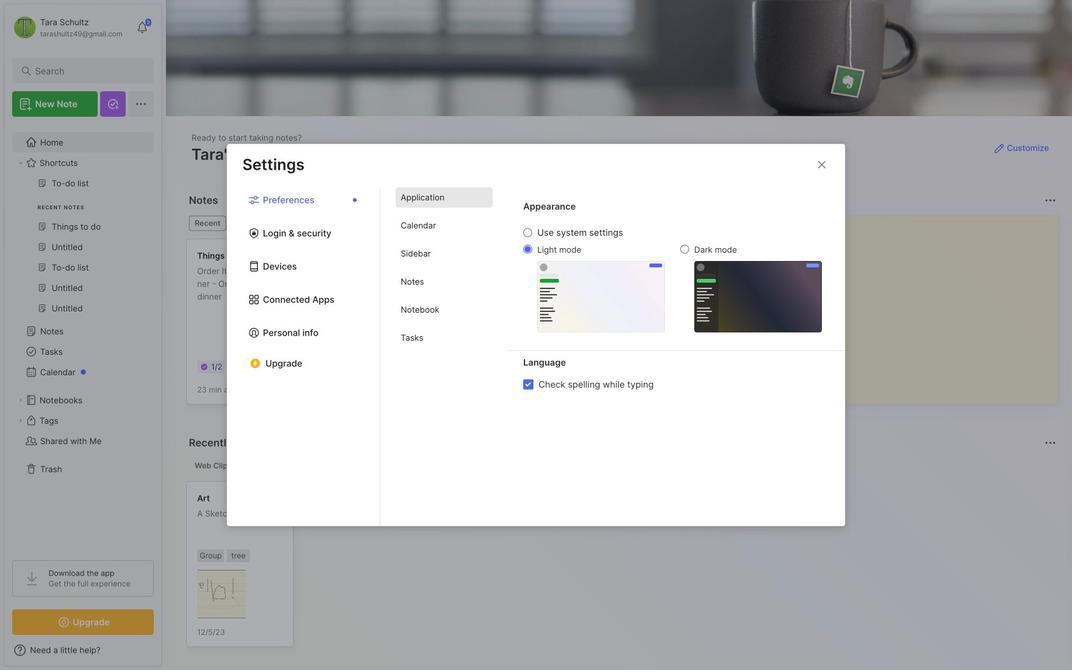 Task type: vqa. For each thing, say whether or not it's contained in the screenshot.
the notebook
no



Task type: locate. For each thing, give the bounding box(es) containing it.
None radio
[[523, 245, 532, 254]]

tree inside main element
[[4, 124, 161, 549]]

None checkbox
[[523, 379, 534, 390]]

tree
[[4, 124, 161, 549]]

row group
[[186, 239, 1072, 412]]

tab
[[396, 187, 493, 208], [396, 215, 493, 236], [189, 216, 226, 231], [232, 216, 283, 231], [396, 244, 493, 264], [396, 272, 493, 292], [396, 300, 493, 320], [396, 328, 493, 348], [189, 458, 238, 474], [243, 458, 281, 474]]

None radio
[[523, 228, 532, 237], [680, 245, 689, 254], [523, 228, 532, 237], [680, 245, 689, 254]]

option group
[[523, 227, 822, 333]]

main element
[[0, 0, 166, 670]]

group
[[12, 173, 153, 326]]

tab list
[[227, 187, 380, 526], [380, 187, 508, 526], [189, 216, 758, 231], [189, 458, 1055, 474]]

None search field
[[35, 63, 137, 79]]

close image
[[815, 157, 830, 172]]

group inside main element
[[12, 173, 153, 326]]



Task type: describe. For each thing, give the bounding box(es) containing it.
none search field inside main element
[[35, 63, 137, 79]]

Search text field
[[35, 65, 137, 77]]

Start writing… text field
[[790, 216, 1058, 394]]

thumbnail image
[[197, 570, 246, 619]]

expand tags image
[[17, 417, 24, 424]]

expand notebooks image
[[17, 396, 24, 404]]



